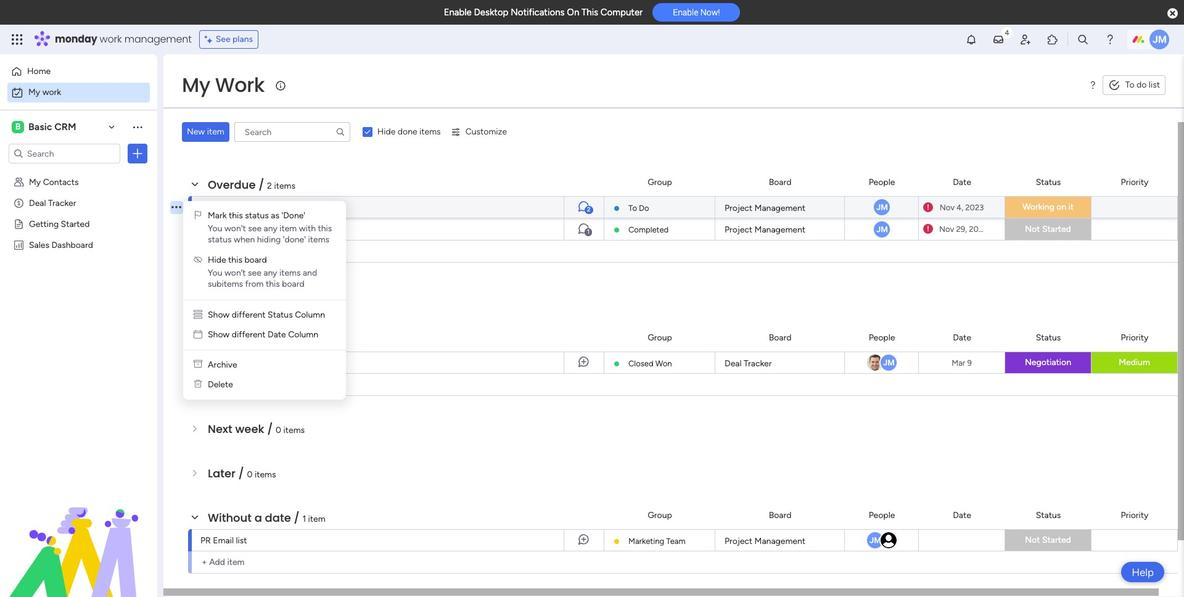 Task type: describe. For each thing, give the bounding box(es) containing it.
hire
[[200, 224, 217, 235]]

this up won't on the left top of page
[[229, 210, 243, 221]]

public board image
[[13, 218, 25, 229]]

marketing
[[628, 537, 664, 546]]

without a date / 1 item
[[208, 510, 325, 525]]

to for to do
[[628, 204, 637, 213]]

item down archive
[[227, 379, 245, 390]]

column for show different status column
[[295, 310, 325, 320]]

dapulse archived image
[[194, 360, 202, 370]]

enable desktop notifications on this computer
[[444, 7, 643, 18]]

new item
[[187, 126, 224, 137]]

help button
[[1121, 562, 1164, 582]]

date for /
[[953, 510, 971, 520]]

item inside the "without a date / 1 item"
[[308, 514, 325, 524]]

my for my work
[[182, 71, 210, 99]]

closed won
[[628, 359, 672, 368]]

enable for enable desktop notifications on this computer
[[444, 7, 472, 18]]

marketing team
[[628, 537, 685, 546]]

workspace selection element
[[12, 120, 78, 134]]

enable now! button
[[653, 3, 740, 22]]

it
[[1069, 202, 1074, 212]]

priority for 1
[[1121, 332, 1149, 343]]

/ right overdue
[[259, 177, 264, 192]]

this up won't on the left of the page
[[228, 255, 242, 265]]

basic crm
[[28, 121, 76, 133]]

select product image
[[11, 33, 23, 46]]

any for board
[[264, 268, 277, 278]]

next
[[208, 421, 232, 437]]

won't
[[224, 223, 246, 234]]

to do list button
[[1103, 75, 1166, 95]]

basic
[[28, 121, 52, 133]]

0 for later /
[[247, 469, 253, 480]]

show for show different date column
[[208, 329, 230, 340]]

my work
[[28, 87, 61, 97]]

show different status column
[[208, 310, 325, 320]]

2 add from the top
[[209, 379, 225, 390]]

date for items
[[953, 177, 971, 187]]

list for to do list
[[1149, 80, 1160, 90]]

1 project management link from the top
[[723, 197, 837, 218]]

2 not started from the top
[[1025, 535, 1071, 545]]

management
[[124, 32, 192, 46]]

date for 1
[[953, 332, 971, 343]]

list box containing my contacts
[[0, 169, 157, 422]]

medium
[[1119, 357, 1150, 368]]

crm
[[54, 121, 76, 133]]

hiding
[[257, 234, 281, 245]]

sales dashboard
[[29, 239, 93, 250]]

overdue
[[208, 177, 256, 192]]

1 inside the "without a date / 1 item"
[[302, 514, 306, 524]]

hide done items
[[377, 126, 441, 137]]

my for my work
[[28, 87, 40, 97]]

show different date column
[[208, 329, 318, 340]]

jeremy miller image
[[879, 353, 898, 372]]

next week / 0 items
[[208, 421, 305, 437]]

home option
[[7, 62, 150, 81]]

today / 0 items
[[208, 288, 283, 303]]

monday work management
[[55, 32, 192, 46]]

2 not from the top
[[1025, 535, 1040, 545]]

workspace image
[[12, 120, 24, 134]]

week for this
[[233, 332, 262, 348]]

pr
[[200, 535, 211, 546]]

board for items
[[769, 177, 792, 187]]

1 + from the top
[[202, 246, 207, 257]]

work for monday
[[100, 32, 122, 46]]

3 add from the top
[[209, 557, 225, 567]]

closed
[[628, 359, 653, 368]]

mark this status as 'done'
[[208, 210, 305, 221]]

project management link for hire new interns
[[723, 218, 837, 240]]

v2 overdue deadline image
[[923, 223, 933, 235]]

sales
[[29, 239, 49, 250]]

to for to do list
[[1125, 80, 1135, 90]]

1 management from the top
[[755, 203, 806, 213]]

customize
[[465, 126, 507, 137]]

item inside 'this week / 1 item'
[[279, 336, 297, 347]]

do
[[639, 204, 649, 213]]

2 inside overdue / 2 items
[[267, 181, 272, 191]]

nov for nov 4, 2023
[[940, 203, 955, 212]]

3 + from the top
[[202, 557, 207, 567]]

subitems
[[208, 279, 243, 289]]

/ right next
[[267, 421, 273, 437]]

2 button
[[564, 196, 604, 218]]

group for items
[[648, 177, 672, 187]]

0 inside next week / 0 items
[[276, 425, 281, 435]]

4,
[[957, 203, 963, 212]]

1 inside button
[[587, 228, 590, 236]]

my work link
[[7, 83, 150, 102]]

9
[[967, 358, 972, 367]]

to do list
[[1125, 80, 1160, 90]]

v2 status outline image
[[194, 310, 202, 320]]

this inside you won't see any item with this status when hiding 'done' items
[[318, 223, 332, 234]]

mark
[[208, 210, 227, 221]]

working
[[1023, 202, 1054, 212]]

people for items
[[869, 177, 895, 187]]

item down pr email list
[[227, 557, 245, 567]]

b
[[15, 121, 21, 132]]

my work option
[[7, 83, 150, 102]]

getting started
[[29, 218, 90, 229]]

later
[[208, 466, 236, 481]]

29,
[[956, 224, 967, 234]]

won
[[655, 359, 672, 368]]

project for pr email list
[[725, 536, 753, 546]]

without
[[208, 510, 252, 525]]

status for /
[[1036, 510, 1061, 520]]

nov 29, 2023
[[939, 224, 987, 234]]

week for next
[[235, 421, 264, 437]]

nov 4, 2023
[[940, 203, 984, 212]]

a
[[254, 510, 262, 525]]

2023 for nov 29, 2023
[[969, 224, 987, 234]]

and
[[303, 268, 317, 278]]

Search in workspace field
[[26, 146, 103, 161]]

mar
[[952, 358, 965, 367]]

status inside you won't see any item with this status when hiding 'done' items
[[208, 234, 232, 245]]

1 vertical spatial deal
[[725, 358, 742, 369]]

items inside today / 0 items
[[262, 292, 283, 302]]

1 vertical spatial tracker
[[744, 358, 772, 369]]

0 vertical spatial deal
[[29, 197, 46, 208]]

hide for hide this board
[[208, 255, 226, 265]]

items inside next week / 0 items
[[283, 425, 305, 435]]

v2 overdue deadline image
[[923, 201, 933, 213]]

see plans
[[216, 34, 253, 44]]

monday marketplace image
[[1047, 33, 1059, 46]]

search image
[[335, 127, 345, 137]]

project management for list
[[725, 536, 806, 546]]

done
[[398, 126, 417, 137]]

1 horizontal spatial status
[[245, 210, 269, 221]]

/ right today on the left
[[246, 288, 251, 303]]

on
[[567, 7, 579, 18]]

v2 delete line image
[[194, 379, 202, 390]]

lottie animation element
[[0, 472, 157, 597]]

archive
[[208, 360, 237, 370]]

plans
[[233, 34, 253, 44]]

desktop
[[474, 7, 508, 18]]

my work
[[182, 71, 265, 99]]

item inside you won't see any item with this status when hiding 'done' items
[[280, 223, 297, 234]]

negotiation
[[1025, 357, 1071, 368]]

you for you won't see any items and subitems from this board
[[208, 268, 222, 278]]

email
[[213, 535, 234, 546]]

won't
[[224, 268, 246, 278]]

notifications
[[511, 7, 565, 18]]

column for show different date column
[[288, 329, 318, 340]]

now!
[[701, 8, 720, 17]]

invite members image
[[1019, 33, 1032, 46]]

menu image
[[1088, 80, 1098, 90]]

Filter dashboard by text search field
[[234, 122, 350, 142]]

0 vertical spatial tracker
[[48, 197, 76, 208]]

/ down show different status column
[[265, 332, 271, 348]]

deal tracker link
[[723, 352, 837, 373]]

'done'
[[283, 234, 306, 245]]

people for 1
[[869, 332, 895, 343]]

as
[[271, 210, 279, 221]]

enable now!
[[673, 8, 720, 17]]

contacts
[[43, 176, 79, 187]]

'done'
[[281, 210, 305, 221]]

hire new interns
[[200, 224, 264, 235]]

dashboard
[[51, 239, 93, 250]]



Task type: vqa. For each thing, say whether or not it's contained in the screenshot.
Completed
yes



Task type: locate. For each thing, give the bounding box(es) containing it.
0 for today /
[[254, 292, 260, 302]]

v2 calendar view small outline image
[[194, 329, 202, 340]]

+ down pr
[[202, 557, 207, 567]]

enable for enable now!
[[673, 8, 698, 17]]

1 vertical spatial 1
[[274, 336, 277, 347]]

1 horizontal spatial deal tracker
[[725, 358, 772, 369]]

1 not from the top
[[1025, 224, 1040, 234]]

list box
[[0, 169, 157, 422]]

public dashboard image
[[13, 239, 25, 250]]

2 you from the top
[[208, 268, 222, 278]]

1 horizontal spatial to
[[1125, 80, 1135, 90]]

new
[[219, 224, 235, 235]]

not
[[1025, 224, 1040, 234], [1025, 535, 1040, 545]]

3 management from the top
[[755, 536, 806, 546]]

list
[[1149, 80, 1160, 90], [236, 535, 247, 546]]

1 vertical spatial 2023
[[969, 224, 987, 234]]

column down 'and'
[[295, 310, 325, 320]]

see for when
[[248, 223, 262, 234]]

menu
[[183, 201, 346, 400]]

customize button
[[446, 122, 512, 142]]

2 vertical spatial project management link
[[723, 530, 837, 551]]

1 project management from the top
[[725, 203, 806, 213]]

enable inside button
[[673, 8, 698, 17]]

2 priority from the top
[[1121, 332, 1149, 343]]

+ add item down archive
[[202, 379, 245, 390]]

different for date
[[232, 329, 266, 340]]

on
[[1057, 202, 1066, 212]]

this right on at the top left of page
[[582, 7, 598, 18]]

enable
[[444, 7, 472, 18], [673, 8, 698, 17]]

from
[[245, 279, 264, 289]]

1 vertical spatial group
[[648, 332, 672, 343]]

item right new
[[207, 126, 224, 137]]

2 project management link from the top
[[723, 218, 837, 240]]

0 vertical spatial this
[[582, 7, 598, 18]]

2 project management from the top
[[725, 224, 806, 235]]

1 button
[[564, 218, 604, 241]]

2 nov from the top
[[939, 224, 954, 234]]

help
[[1132, 566, 1154, 578]]

0 vertical spatial you
[[208, 223, 222, 234]]

1 vertical spatial this
[[208, 332, 230, 348]]

you
[[208, 223, 222, 234], [208, 268, 222, 278]]

1 not started from the top
[[1025, 224, 1071, 234]]

1 vertical spatial add
[[209, 379, 225, 390]]

0
[[254, 292, 260, 302], [276, 425, 281, 435], [247, 469, 253, 480]]

work for my
[[42, 87, 61, 97]]

0 vertical spatial board
[[244, 255, 267, 265]]

you inside you won't see any item with this status when hiding 'done' items
[[208, 223, 222, 234]]

options image
[[131, 147, 144, 160], [171, 191, 181, 222], [171, 214, 181, 245], [171, 347, 181, 378]]

status up interns
[[245, 210, 269, 221]]

0 inside later / 0 items
[[247, 469, 253, 480]]

0 vertical spatial add
[[209, 246, 225, 257]]

hide for hide done items
[[377, 126, 396, 137]]

2 up as on the left
[[267, 181, 272, 191]]

when
[[234, 234, 255, 245]]

my inside my work option
[[28, 87, 40, 97]]

workspace options image
[[131, 121, 144, 133]]

completed
[[628, 225, 669, 234]]

2 vertical spatial project
[[725, 536, 753, 546]]

0 vertical spatial status
[[245, 210, 269, 221]]

1 vertical spatial list
[[236, 535, 247, 546]]

1 horizontal spatial work
[[100, 32, 122, 46]]

2 vertical spatial board
[[769, 510, 792, 520]]

1 people from the top
[[869, 177, 895, 187]]

0 vertical spatial any
[[264, 223, 277, 234]]

show right v2 calendar view small outline image
[[208, 329, 230, 340]]

1 you from the top
[[208, 223, 222, 234]]

+
[[202, 246, 207, 257], [202, 379, 207, 390], [202, 557, 207, 567]]

enable left desktop
[[444, 7, 472, 18]]

0 vertical spatial not
[[1025, 224, 1040, 234]]

2 different from the top
[[232, 329, 266, 340]]

0 vertical spatial not started
[[1025, 224, 1071, 234]]

management for interns
[[755, 224, 806, 235]]

0 horizontal spatial work
[[42, 87, 61, 97]]

column down show different status column
[[288, 329, 318, 340]]

add right v2 delete line icon
[[209, 379, 225, 390]]

3 project management link from the top
[[723, 530, 837, 551]]

2 group from the top
[[648, 332, 672, 343]]

my
[[182, 71, 210, 99], [28, 87, 40, 97], [29, 176, 41, 187]]

jeremy miller image
[[1150, 30, 1169, 49], [872, 198, 891, 216], [872, 220, 891, 238], [866, 531, 884, 550]]

this week / 1 item
[[208, 332, 297, 348]]

with
[[299, 223, 316, 234]]

item
[[207, 126, 224, 137], [280, 223, 297, 234], [227, 246, 245, 257], [279, 336, 297, 347], [227, 379, 245, 390], [308, 514, 325, 524], [227, 557, 245, 567]]

0 vertical spatial 1
[[587, 228, 590, 236]]

0 vertical spatial management
[[755, 203, 806, 213]]

items inside overdue / 2 items
[[274, 181, 295, 191]]

0 vertical spatial 0
[[254, 292, 260, 302]]

date inside menu
[[268, 329, 286, 340]]

search everything image
[[1077, 33, 1089, 46]]

nov left 4,
[[940, 203, 955, 212]]

0 vertical spatial project management
[[725, 203, 806, 213]]

1 vertical spatial status
[[208, 234, 232, 245]]

items inside you won't see any items and subitems from this board
[[279, 268, 301, 278]]

2 up 1 button
[[587, 206, 591, 213]]

2 horizontal spatial 0
[[276, 425, 281, 435]]

0 horizontal spatial to
[[628, 204, 637, 213]]

hide left done
[[377, 126, 396, 137]]

see for this
[[248, 268, 261, 278]]

2 vertical spatial group
[[648, 510, 672, 520]]

0 vertical spatial deal tracker
[[29, 197, 76, 208]]

nov left 29,
[[939, 224, 954, 234]]

1 project from the top
[[725, 203, 753, 213]]

work down home
[[42, 87, 61, 97]]

/ right "later"
[[238, 466, 244, 481]]

work inside option
[[42, 87, 61, 97]]

to do
[[628, 204, 649, 213]]

project management for interns
[[725, 224, 806, 235]]

1 vertical spatial board
[[769, 332, 792, 343]]

home link
[[7, 62, 150, 81]]

1 horizontal spatial 0
[[254, 292, 260, 302]]

mar 9
[[952, 358, 972, 367]]

1 board from the top
[[769, 177, 792, 187]]

1 vertical spatial 0
[[276, 425, 281, 435]]

4 image
[[1002, 25, 1013, 39]]

delete
[[208, 379, 233, 390]]

management for list
[[755, 536, 806, 546]]

team
[[666, 537, 685, 546]]

project for hire new interns
[[725, 224, 753, 235]]

item up ''done''
[[280, 223, 297, 234]]

interns
[[237, 224, 264, 235]]

1 horizontal spatial tracker
[[744, 358, 772, 369]]

show down today on the left
[[208, 310, 230, 320]]

0 vertical spatial people
[[869, 177, 895, 187]]

see
[[216, 34, 230, 44]]

1 down "2" button
[[587, 228, 590, 236]]

different
[[232, 310, 266, 320], [232, 329, 266, 340]]

you won't see any items and subitems from this board
[[208, 268, 319, 289]]

1
[[587, 228, 590, 236], [274, 336, 277, 347], [302, 514, 306, 524]]

0 vertical spatial +
[[202, 246, 207, 257]]

2023 right 29,
[[969, 224, 987, 234]]

group for /
[[648, 510, 672, 520]]

3 board from the top
[[769, 510, 792, 520]]

1 vertical spatial work
[[42, 87, 61, 97]]

priority for items
[[1121, 177, 1149, 187]]

working on it
[[1023, 202, 1074, 212]]

0 horizontal spatial this
[[208, 332, 230, 348]]

1 vertical spatial not started
[[1025, 535, 1071, 545]]

week down show different status column
[[233, 332, 262, 348]]

1 add from the top
[[209, 246, 225, 257]]

different for status
[[232, 310, 266, 320]]

item right the date
[[308, 514, 325, 524]]

any up 'hiding' in the top of the page
[[264, 223, 277, 234]]

see
[[248, 223, 262, 234], [248, 268, 261, 278]]

0 vertical spatial nov
[[940, 203, 955, 212]]

new item button
[[182, 122, 229, 142]]

0 vertical spatial + add item
[[202, 246, 245, 257]]

0 vertical spatial list
[[1149, 80, 1160, 90]]

add down email at the left
[[209, 557, 225, 567]]

started
[[61, 218, 90, 229], [1042, 224, 1071, 234], [1042, 535, 1071, 545]]

you up the subitems
[[208, 268, 222, 278]]

0 horizontal spatial hide
[[208, 255, 226, 265]]

project
[[725, 203, 753, 213], [725, 224, 753, 235], [725, 536, 753, 546]]

board down 'and'
[[282, 279, 304, 289]]

2 people from the top
[[869, 332, 895, 343]]

list right email at the left
[[236, 535, 247, 546]]

update feed image
[[992, 33, 1005, 46]]

monday
[[55, 32, 97, 46]]

1 horizontal spatial board
[[282, 279, 304, 289]]

group for 1
[[648, 332, 672, 343]]

my left work at the top left of the page
[[182, 71, 210, 99]]

1 down show different status column
[[274, 336, 277, 347]]

0 vertical spatial board
[[769, 177, 792, 187]]

1 see from the top
[[248, 223, 262, 234]]

item down show different status column
[[279, 336, 297, 347]]

1 vertical spatial show
[[208, 329, 230, 340]]

1 vertical spatial you
[[208, 268, 222, 278]]

hidden eye outline image
[[194, 255, 202, 265]]

1 vertical spatial different
[[232, 329, 266, 340]]

2 vertical spatial people
[[869, 510, 895, 520]]

1 vertical spatial to
[[628, 204, 637, 213]]

hide inside menu
[[208, 255, 226, 265]]

2 horizontal spatial 1
[[587, 228, 590, 236]]

2023 for nov 4, 2023
[[965, 203, 984, 212]]

0 vertical spatial show
[[208, 310, 230, 320]]

you won't see any item with this status when hiding 'done' items
[[208, 223, 334, 245]]

to inside button
[[1125, 80, 1135, 90]]

2 board from the top
[[769, 332, 792, 343]]

3 project management from the top
[[725, 536, 806, 546]]

0 vertical spatial to
[[1125, 80, 1135, 90]]

nov
[[940, 203, 955, 212], [939, 224, 954, 234]]

0 horizontal spatial status
[[208, 234, 232, 245]]

add right hidden eye outline icon
[[209, 246, 225, 257]]

board up you won't see any items and subitems from this board
[[244, 255, 267, 265]]

do
[[1137, 80, 1147, 90]]

tracker
[[48, 197, 76, 208], [744, 358, 772, 369]]

menu containing mark this status as 'done'
[[183, 201, 346, 400]]

board
[[769, 177, 792, 187], [769, 332, 792, 343], [769, 510, 792, 520]]

1 vertical spatial priority
[[1121, 332, 1149, 343]]

2 vertical spatial + add item
[[202, 557, 245, 567]]

board
[[244, 255, 267, 265], [282, 279, 304, 289]]

terry turtle image
[[866, 353, 884, 372]]

+ down "hire" on the top left of the page
[[202, 246, 207, 257]]

enable left now!
[[673, 8, 698, 17]]

1 any from the top
[[264, 223, 277, 234]]

overdue / 2 items
[[208, 177, 295, 192]]

+ left delete
[[202, 379, 207, 390]]

2 vertical spatial project management
[[725, 536, 806, 546]]

new
[[187, 126, 205, 137]]

emoji picker flags image
[[195, 210, 201, 221]]

board for /
[[769, 510, 792, 520]]

0 horizontal spatial 0
[[247, 469, 253, 480]]

3 project from the top
[[725, 536, 753, 546]]

1 horizontal spatial hide
[[377, 126, 396, 137]]

different down today / 0 items
[[232, 310, 266, 320]]

0 up later / 0 items
[[276, 425, 281, 435]]

0 horizontal spatial 1
[[274, 336, 277, 347]]

you for you won't see any item with this status when hiding 'done' items
[[208, 223, 222, 234]]

1 show from the top
[[208, 310, 230, 320]]

list right do
[[1149, 80, 1160, 90]]

you inside you won't see any items and subitems from this board
[[208, 268, 222, 278]]

priority for /
[[1121, 510, 1149, 520]]

2 + from the top
[[202, 379, 207, 390]]

any inside you won't see any items and subitems from this board
[[264, 268, 277, 278]]

2 management from the top
[[755, 224, 806, 235]]

3 + add item from the top
[[202, 557, 245, 567]]

0 down from in the left top of the page
[[254, 292, 260, 302]]

1 vertical spatial nov
[[939, 224, 954, 234]]

you down "mark"
[[208, 223, 222, 234]]

2 see from the top
[[248, 268, 261, 278]]

1 vertical spatial 2
[[587, 206, 591, 213]]

this right from in the left top of the page
[[266, 279, 280, 289]]

any up from in the left top of the page
[[264, 268, 277, 278]]

0 vertical spatial group
[[648, 177, 672, 187]]

0 vertical spatial work
[[100, 32, 122, 46]]

work right monday
[[100, 32, 122, 46]]

3 priority from the top
[[1121, 510, 1149, 520]]

1 vertical spatial +
[[202, 379, 207, 390]]

0 horizontal spatial deal
[[29, 197, 46, 208]]

project management
[[725, 203, 806, 213], [725, 224, 806, 235], [725, 536, 806, 546]]

see down mark this status as 'done'
[[248, 223, 262, 234]]

0 inside today / 0 items
[[254, 292, 260, 302]]

1 horizontal spatial 1
[[302, 514, 306, 524]]

0 vertical spatial hide
[[377, 126, 396, 137]]

0 right "later"
[[247, 469, 253, 480]]

0 vertical spatial 2
[[267, 181, 272, 191]]

hide right hidden eye outline icon
[[208, 255, 226, 265]]

board inside you won't see any items and subitems from this board
[[282, 279, 304, 289]]

help image
[[1104, 33, 1116, 46]]

3 people from the top
[[869, 510, 895, 520]]

computer
[[601, 7, 643, 18]]

to
[[1125, 80, 1135, 90], [628, 204, 637, 213]]

my left the contacts
[[29, 176, 41, 187]]

1 vertical spatial any
[[264, 268, 277, 278]]

see up from in the left top of the page
[[248, 268, 261, 278]]

this inside you won't see any items and subitems from this board
[[266, 279, 280, 289]]

2
[[267, 181, 272, 191], [587, 206, 591, 213]]

status for items
[[1036, 177, 1061, 187]]

1 + add item from the top
[[202, 246, 245, 257]]

my for my contacts
[[29, 176, 41, 187]]

not started
[[1025, 224, 1071, 234], [1025, 535, 1071, 545]]

0 horizontal spatial 2
[[267, 181, 272, 191]]

2023 right 4,
[[965, 203, 984, 212]]

item down when
[[227, 246, 245, 257]]

board for 1
[[769, 332, 792, 343]]

items inside you won't see any item with this status when hiding 'done' items
[[308, 234, 329, 245]]

1 right the date
[[302, 514, 306, 524]]

group up do
[[648, 177, 672, 187]]

option
[[0, 171, 157, 173]]

project management link
[[723, 197, 837, 218], [723, 218, 837, 240], [723, 530, 837, 551]]

work
[[100, 32, 122, 46], [42, 87, 61, 97]]

getting
[[29, 218, 59, 229]]

week right next
[[235, 421, 264, 437]]

status for 1
[[1036, 332, 1061, 343]]

group up marketing team
[[648, 510, 672, 520]]

1 horizontal spatial this
[[582, 7, 598, 18]]

/ right the date
[[294, 510, 300, 525]]

see inside you won't see any item with this status when hiding 'done' items
[[248, 223, 262, 234]]

dapulse close image
[[1168, 7, 1178, 20]]

date
[[953, 177, 971, 187], [268, 329, 286, 340], [953, 332, 971, 343], [953, 510, 971, 520]]

1 vertical spatial management
[[755, 224, 806, 235]]

group up won
[[648, 332, 672, 343]]

1 horizontal spatial enable
[[673, 8, 698, 17]]

status down won't on the left top of page
[[208, 234, 232, 245]]

1 vertical spatial project management link
[[723, 218, 837, 240]]

left
[[200, 358, 216, 368]]

2 vertical spatial 1
[[302, 514, 306, 524]]

priority
[[1121, 177, 1149, 187], [1121, 332, 1149, 343], [1121, 510, 1149, 520]]

1 vertical spatial people
[[869, 332, 895, 343]]

3 group from the top
[[648, 510, 672, 520]]

people for /
[[869, 510, 895, 520]]

0 vertical spatial project management link
[[723, 197, 837, 218]]

today
[[208, 288, 243, 303]]

later / 0 items
[[208, 466, 276, 481]]

different down show different status column
[[232, 329, 266, 340]]

research
[[200, 202, 236, 213]]

project management link for pr email list
[[723, 530, 837, 551]]

this
[[229, 210, 243, 221], [318, 223, 332, 234], [228, 255, 242, 265], [266, 279, 280, 289]]

2 any from the top
[[264, 268, 277, 278]]

notifications image
[[965, 33, 978, 46]]

1 vertical spatial week
[[235, 421, 264, 437]]

hide this board
[[208, 255, 267, 265]]

list inside button
[[1149, 80, 1160, 90]]

any for status
[[264, 223, 277, 234]]

see inside you won't see any items and subitems from this board
[[248, 268, 261, 278]]

2 vertical spatial 0
[[247, 469, 253, 480]]

nov for nov 29, 2023
[[939, 224, 954, 234]]

1 horizontal spatial list
[[1149, 80, 1160, 90]]

1 inside 'this week / 1 item'
[[274, 336, 277, 347]]

1 vertical spatial hide
[[208, 255, 226, 265]]

1 vertical spatial + add item
[[202, 379, 245, 390]]

list for pr email list
[[236, 535, 247, 546]]

status
[[245, 210, 269, 221], [208, 234, 232, 245]]

lottie animation image
[[0, 472, 157, 597]]

0 vertical spatial week
[[233, 332, 262, 348]]

0 horizontal spatial list
[[236, 535, 247, 546]]

work
[[215, 71, 265, 99]]

2 + add item from the top
[[202, 379, 245, 390]]

home
[[27, 66, 51, 76]]

0 vertical spatial 2023
[[965, 203, 984, 212]]

0 horizontal spatial deal tracker
[[29, 197, 76, 208]]

2 show from the top
[[208, 329, 230, 340]]

this right the with
[[318, 223, 332, 234]]

rubyanndersson@gmail.com image
[[879, 531, 898, 550]]

+ add item
[[202, 246, 245, 257], [202, 379, 245, 390], [202, 557, 245, 567]]

0 vertical spatial project
[[725, 203, 753, 213]]

2 project from the top
[[725, 224, 753, 235]]

my down home
[[28, 87, 40, 97]]

any inside you won't see any item with this status when hiding 'done' items
[[264, 223, 277, 234]]

pr email list
[[200, 535, 247, 546]]

2 vertical spatial priority
[[1121, 510, 1149, 520]]

item inside new item button
[[207, 126, 224, 137]]

1 group from the top
[[648, 177, 672, 187]]

1 vertical spatial board
[[282, 279, 304, 289]]

1 vertical spatial deal tracker
[[725, 358, 772, 369]]

1 priority from the top
[[1121, 177, 1149, 187]]

1 vertical spatial project
[[725, 224, 753, 235]]

None search field
[[234, 122, 350, 142]]

1 vertical spatial see
[[248, 268, 261, 278]]

1 vertical spatial not
[[1025, 535, 1040, 545]]

show for show different status column
[[208, 310, 230, 320]]

+ add item down email at the left
[[202, 557, 245, 567]]

0 vertical spatial priority
[[1121, 177, 1149, 187]]

this right v2 calendar view small outline image
[[208, 332, 230, 348]]

1 nov from the top
[[940, 203, 955, 212]]

2 inside "2" button
[[587, 206, 591, 213]]

+ add item down new
[[202, 246, 245, 257]]

items inside later / 0 items
[[255, 469, 276, 480]]

1 different from the top
[[232, 310, 266, 320]]



